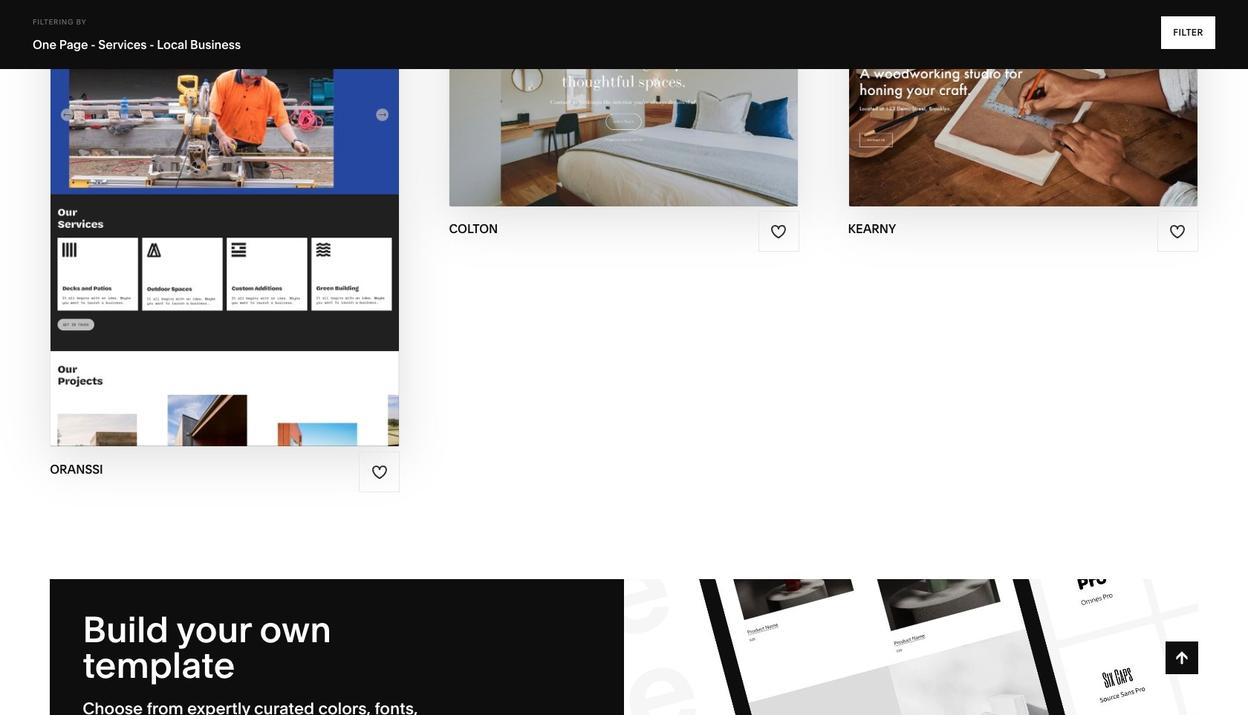 Task type: locate. For each thing, give the bounding box(es) containing it.
oranssi image
[[51, 0, 399, 447]]

back to top image
[[1174, 650, 1191, 667]]

kearny image
[[849, 0, 1198, 206]]

colton image
[[450, 0, 799, 206]]



Task type: vqa. For each thing, say whether or not it's contained in the screenshot.
plan.
no



Task type: describe. For each thing, give the bounding box(es) containing it.
add oranssi to your favorites list image
[[372, 464, 388, 481]]

preview of building your own template image
[[624, 580, 1199, 716]]

add kearny to your favorites list image
[[1170, 224, 1187, 240]]



